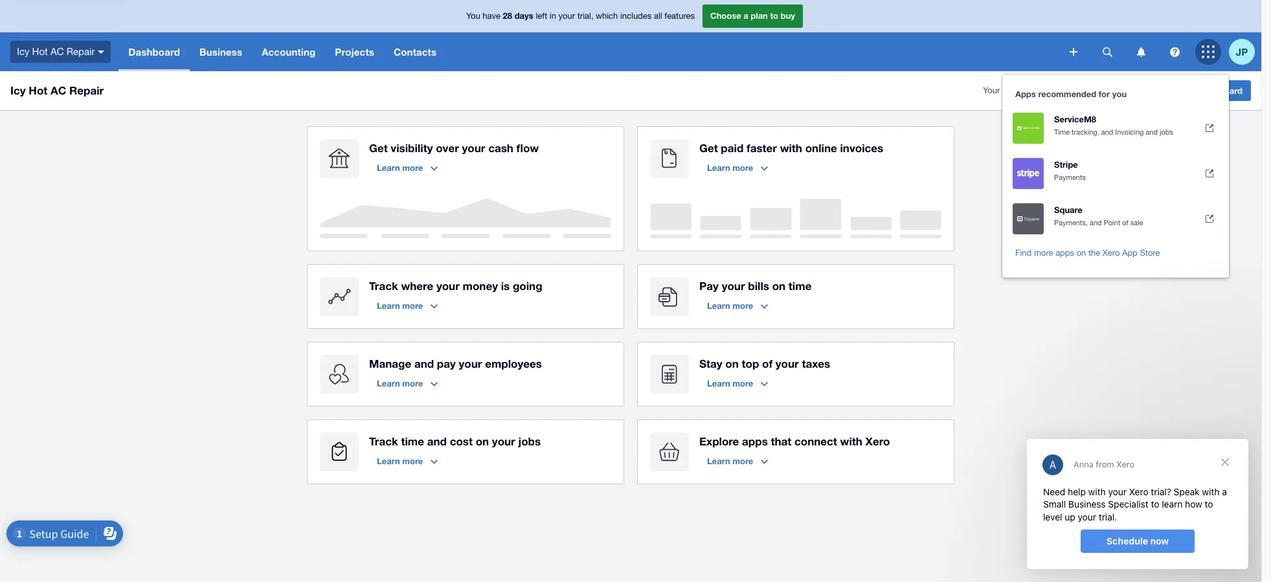 Task type: describe. For each thing, give the bounding box(es) containing it.
more for manage and pay your employees
[[403, 378, 423, 389]]

jp
[[1237, 46, 1249, 57]]

1 vertical spatial repair
[[69, 84, 104, 97]]

buy
[[781, 11, 796, 21]]

2 horizontal spatial svg image
[[1170, 47, 1180, 57]]

more for track where your money is going
[[403, 301, 423, 311]]

and left pay on the bottom left of page
[[415, 357, 434, 371]]

business
[[200, 46, 242, 58]]

includes
[[621, 11, 652, 21]]

learn more for on
[[708, 378, 754, 389]]

the
[[1089, 248, 1101, 258]]

where
[[401, 279, 434, 293]]

visibility
[[391, 141, 433, 155]]

learn more button for your
[[700, 295, 776, 316]]

0 horizontal spatial apps
[[743, 435, 768, 448]]

stay
[[700, 357, 723, 371]]

hot inside popup button
[[32, 46, 48, 57]]

invoices
[[841, 141, 884, 155]]

left
[[536, 11, 548, 21]]

track time and cost on your jobs
[[369, 435, 541, 448]]

invoicing
[[1116, 128, 1144, 136]]

contacts
[[394, 46, 437, 58]]

square
[[1055, 205, 1083, 215]]

ago
[[1069, 86, 1083, 95]]

track where your money is going
[[369, 279, 543, 293]]

online
[[806, 141, 838, 155]]

apps
[[1016, 89, 1037, 99]]

1 horizontal spatial svg image
[[1103, 47, 1113, 57]]

projects icon image
[[320, 433, 359, 472]]

projects button
[[325, 32, 384, 71]]

you
[[467, 11, 481, 21]]

flow
[[517, 141, 539, 155]]

a
[[744, 11, 749, 21]]

your
[[984, 86, 1001, 95]]

and right invoicing
[[1146, 128, 1158, 136]]

find more apps on the xero app store link
[[1003, 242, 1230, 265]]

features
[[665, 11, 695, 21]]

in
[[550, 11, 557, 21]]

learn more button for where
[[369, 295, 446, 316]]

your right pay on the bottom left of page
[[459, 357, 482, 371]]

icy inside popup button
[[17, 46, 29, 57]]

on inside "banner"
[[1077, 248, 1087, 258]]

learn for time
[[377, 456, 400, 466]]

of inside square payments, and point of sale
[[1123, 219, 1129, 227]]

servicem8 time tracking, and invoicing and jobs
[[1055, 114, 1174, 136]]

apps recommended for you
[[1016, 89, 1127, 99]]

is
[[501, 279, 510, 293]]

on left top
[[726, 357, 739, 371]]

you
[[1113, 89, 1127, 99]]

taxes
[[802, 357, 831, 371]]

more for get visibility over your cash flow
[[403, 163, 423, 173]]

learn more button for paid
[[700, 157, 776, 178]]

have
[[483, 11, 501, 21]]

learn for apps
[[708, 456, 731, 466]]

contacts button
[[384, 32, 447, 71]]

more for get paid faster with online invoices
[[733, 163, 754, 173]]

track for track where your money is going
[[369, 279, 398, 293]]

last
[[1003, 86, 1016, 95]]

dashboard
[[1200, 86, 1243, 96]]

going
[[513, 279, 543, 293]]

cost
[[450, 435, 473, 448]]

accounting
[[262, 46, 316, 58]]

1 vertical spatial icy hot ac repair
[[10, 84, 104, 97]]

your last login: 2 days ago from united states
[[984, 86, 1156, 95]]

app recommendations element
[[1003, 106, 1230, 242]]

get paid faster with online invoices
[[700, 141, 884, 155]]

money
[[463, 279, 498, 293]]

square payments, and point of sale
[[1055, 205, 1144, 227]]

payments
[[1055, 174, 1086, 181]]

1 vertical spatial with
[[841, 435, 863, 448]]

you have 28 days left in your trial, which includes all features
[[467, 11, 695, 21]]

your left taxes at the right
[[776, 357, 799, 371]]

manage
[[369, 357, 412, 371]]

1 vertical spatial days
[[1048, 86, 1066, 95]]

cash
[[489, 141, 514, 155]]

icy hot ac repair button
[[0, 32, 119, 71]]

servicem8
[[1055, 114, 1097, 124]]

and inside square payments, and point of sale
[[1090, 219, 1102, 227]]

explore
[[700, 435, 740, 448]]

faster
[[747, 141, 777, 155]]

learn for paid
[[708, 163, 731, 173]]

find more apps on the xero app store
[[1016, 248, 1161, 258]]

1 vertical spatial time
[[401, 435, 424, 448]]

stripe
[[1055, 159, 1079, 170]]

taxes icon image
[[650, 355, 689, 394]]

dashboard
[[128, 46, 180, 58]]

stay on top of your taxes
[[700, 357, 831, 371]]

explore apps that connect with xero
[[700, 435, 890, 448]]

edit dashboard
[[1182, 86, 1243, 96]]

bills
[[749, 279, 770, 293]]

days inside "banner"
[[515, 11, 534, 21]]

learn more for visibility
[[377, 163, 423, 173]]

learn more for your
[[708, 301, 754, 311]]

repair inside popup button
[[67, 46, 95, 57]]

for
[[1099, 89, 1111, 99]]

your inside you have 28 days left in your trial, which includes all features
[[559, 11, 575, 21]]

connect
[[795, 435, 838, 448]]

get for get paid faster with online invoices
[[700, 141, 718, 155]]

1 vertical spatial icy
[[10, 84, 26, 97]]

your right cost
[[492, 435, 516, 448]]

invoices icon image
[[650, 139, 689, 178]]



Task type: vqa. For each thing, say whether or not it's contained in the screenshot.
SQUARE PAYMENTS, AND POINT OF SALE
yes



Task type: locate. For each thing, give the bounding box(es) containing it.
1 horizontal spatial get
[[700, 141, 718, 155]]

learn down manage on the bottom
[[377, 378, 400, 389]]

more down the paid
[[733, 163, 754, 173]]

and right tracking,
[[1102, 128, 1114, 136]]

days right 28
[[515, 11, 534, 21]]

learn for and
[[377, 378, 400, 389]]

track
[[369, 279, 398, 293], [369, 435, 398, 448]]

get left the paid
[[700, 141, 718, 155]]

1 horizontal spatial svg image
[[1137, 47, 1146, 57]]

and
[[1102, 128, 1114, 136], [1146, 128, 1158, 136], [1090, 219, 1102, 227], [415, 357, 434, 371], [427, 435, 447, 448]]

store
[[1141, 248, 1161, 258]]

learn more button down "pay your bills on time"
[[700, 295, 776, 316]]

learn more button for time
[[369, 451, 446, 472]]

from
[[1085, 86, 1102, 95]]

0 vertical spatial of
[[1123, 219, 1129, 227]]

to
[[771, 11, 779, 21]]

sale
[[1131, 219, 1144, 227]]

more down explore
[[733, 456, 754, 466]]

more for explore apps that connect with xero
[[733, 456, 754, 466]]

states
[[1132, 86, 1156, 95]]

plan
[[751, 11, 768, 21]]

ac
[[50, 46, 64, 57], [51, 84, 66, 97]]

jobs for track time and cost on your jobs
[[519, 435, 541, 448]]

apps left the
[[1056, 248, 1075, 258]]

learn more down the paid
[[708, 163, 754, 173]]

invoices preview bar graph image
[[650, 199, 942, 238]]

ac inside popup button
[[50, 46, 64, 57]]

learn more for where
[[377, 301, 423, 311]]

pay
[[437, 357, 456, 371]]

icy hot ac repair
[[17, 46, 95, 57], [10, 84, 104, 97]]

your right pay
[[722, 279, 745, 293]]

1 horizontal spatial days
[[1048, 86, 1066, 95]]

1 horizontal spatial apps
[[1056, 248, 1075, 258]]

with right "connect"
[[841, 435, 863, 448]]

dashboard link
[[119, 32, 190, 71]]

more for track time and cost on your jobs
[[403, 456, 423, 466]]

with right faster
[[780, 141, 803, 155]]

banner
[[0, 0, 1262, 278]]

get for get visibility over your cash flow
[[369, 141, 388, 155]]

learn more button for apps
[[700, 451, 776, 472]]

jobs for servicem8 time tracking, and invoicing and jobs
[[1160, 128, 1174, 136]]

add-ons icon image
[[650, 433, 689, 472]]

icy
[[17, 46, 29, 57], [10, 84, 26, 97]]

learn more button down top
[[700, 373, 776, 394]]

0 horizontal spatial xero
[[866, 435, 890, 448]]

on left the
[[1077, 248, 1087, 258]]

0 horizontal spatial get
[[369, 141, 388, 155]]

learn more button for on
[[700, 373, 776, 394]]

1 vertical spatial jobs
[[519, 435, 541, 448]]

find
[[1016, 248, 1032, 258]]

get visibility over your cash flow
[[369, 141, 539, 155]]

svg image up edit dashboard button
[[1170, 47, 1180, 57]]

more right find
[[1035, 248, 1054, 258]]

svg image up states
[[1137, 47, 1146, 57]]

jobs inside servicem8 time tracking, and invoicing and jobs
[[1160, 128, 1174, 136]]

track right projects icon
[[369, 435, 398, 448]]

learn more down where
[[377, 301, 423, 311]]

xero
[[1103, 248, 1120, 258], [866, 435, 890, 448]]

learn down the paid
[[708, 163, 731, 173]]

apps inside "banner"
[[1056, 248, 1075, 258]]

0 vertical spatial time
[[789, 279, 812, 293]]

over
[[436, 141, 459, 155]]

0 horizontal spatial with
[[780, 141, 803, 155]]

more down "pay your bills on time"
[[733, 301, 754, 311]]

point
[[1104, 219, 1121, 227]]

top
[[742, 357, 760, 371]]

days
[[515, 11, 534, 21], [1048, 86, 1066, 95]]

recommended
[[1039, 89, 1097, 99]]

with
[[780, 141, 803, 155], [841, 435, 863, 448]]

app
[[1123, 248, 1138, 258]]

accounting button
[[252, 32, 325, 71]]

learn more button
[[369, 157, 446, 178], [700, 157, 776, 178], [369, 295, 446, 316], [700, 295, 776, 316], [369, 373, 446, 394], [700, 373, 776, 394], [369, 451, 446, 472], [700, 451, 776, 472]]

learn more down visibility
[[377, 163, 423, 173]]

edit
[[1182, 86, 1198, 96]]

learn more down track time and cost on your jobs
[[377, 456, 423, 466]]

svg image inside icy hot ac repair popup button
[[98, 50, 104, 54]]

on right bills
[[773, 279, 786, 293]]

bills icon image
[[650, 277, 689, 316]]

1 horizontal spatial of
[[1123, 219, 1129, 227]]

learn more down stay
[[708, 378, 754, 389]]

repair
[[67, 46, 95, 57], [69, 84, 104, 97]]

trial,
[[578, 11, 594, 21]]

get
[[369, 141, 388, 155], [700, 141, 718, 155]]

time left cost
[[401, 435, 424, 448]]

2 track from the top
[[369, 435, 398, 448]]

learn down explore
[[708, 456, 731, 466]]

manage and pay your employees
[[369, 357, 542, 371]]

0 horizontal spatial jobs
[[519, 435, 541, 448]]

xero right the
[[1103, 248, 1120, 258]]

navigation
[[119, 32, 1061, 71]]

which
[[596, 11, 618, 21]]

on right cost
[[476, 435, 489, 448]]

28
[[503, 11, 513, 21]]

group containing apps recommended for you
[[1003, 75, 1230, 278]]

1 get from the left
[[369, 141, 388, 155]]

learn down visibility
[[377, 163, 400, 173]]

of left "sale"
[[1123, 219, 1129, 227]]

icy hot ac repair inside popup button
[[17, 46, 95, 57]]

group inside "banner"
[[1003, 75, 1230, 278]]

learn for where
[[377, 301, 400, 311]]

learn more button down where
[[369, 295, 446, 316]]

learn more button down track time and cost on your jobs
[[369, 451, 446, 472]]

banking icon image
[[320, 139, 359, 178]]

svg image left the dashboard link
[[98, 50, 104, 54]]

stripe payments
[[1055, 159, 1086, 181]]

1 vertical spatial ac
[[51, 84, 66, 97]]

2
[[1041, 86, 1046, 95]]

pay your bills on time
[[700, 279, 812, 293]]

learn for on
[[708, 378, 731, 389]]

0 vertical spatial hot
[[32, 46, 48, 57]]

learn more button down the paid
[[700, 157, 776, 178]]

learn more for paid
[[708, 163, 754, 173]]

more down where
[[403, 301, 423, 311]]

2 horizontal spatial svg image
[[1203, 45, 1215, 58]]

learn down pay
[[708, 301, 731, 311]]

projects
[[335, 46, 375, 58]]

1 vertical spatial of
[[763, 357, 773, 371]]

united
[[1105, 86, 1129, 95]]

time
[[1055, 128, 1070, 136]]

days right "2"
[[1048, 86, 1066, 95]]

learn more for apps
[[708, 456, 754, 466]]

0 vertical spatial icy hot ac repair
[[17, 46, 95, 57]]

more for stay on top of your taxes
[[733, 378, 754, 389]]

all
[[654, 11, 663, 21]]

employees icon image
[[320, 355, 359, 394]]

learn
[[377, 163, 400, 173], [708, 163, 731, 173], [377, 301, 400, 311], [708, 301, 731, 311], [377, 378, 400, 389], [708, 378, 731, 389], [377, 456, 400, 466], [708, 456, 731, 466]]

learn more button for visibility
[[369, 157, 446, 178]]

0 vertical spatial icy
[[17, 46, 29, 57]]

pay
[[700, 279, 719, 293]]

0 vertical spatial ac
[[50, 46, 64, 57]]

track for track time and cost on your jobs
[[369, 435, 398, 448]]

paid
[[721, 141, 744, 155]]

0 vertical spatial xero
[[1103, 248, 1120, 258]]

banner containing jp
[[0, 0, 1262, 278]]

that
[[771, 435, 792, 448]]

more
[[403, 163, 423, 173], [733, 163, 754, 173], [1035, 248, 1054, 258], [403, 301, 423, 311], [733, 301, 754, 311], [403, 378, 423, 389], [733, 378, 754, 389], [403, 456, 423, 466], [733, 456, 754, 466]]

0 vertical spatial with
[[780, 141, 803, 155]]

your right in
[[559, 11, 575, 21]]

learn down stay
[[708, 378, 731, 389]]

edit dashboard button
[[1174, 80, 1252, 101]]

1 horizontal spatial with
[[841, 435, 863, 448]]

0 vertical spatial track
[[369, 279, 398, 293]]

learn for your
[[708, 301, 731, 311]]

apps left the that
[[743, 435, 768, 448]]

more for pay your bills on time
[[733, 301, 754, 311]]

more inside "banner"
[[1035, 248, 1054, 258]]

0 vertical spatial jobs
[[1160, 128, 1174, 136]]

xero inside group
[[1103, 248, 1120, 258]]

0 vertical spatial days
[[515, 11, 534, 21]]

jobs
[[1160, 128, 1174, 136], [519, 435, 541, 448]]

0 vertical spatial apps
[[1056, 248, 1075, 258]]

learn more button down manage on the bottom
[[369, 373, 446, 394]]

learn more button down visibility
[[369, 157, 446, 178]]

xero for the
[[1103, 248, 1120, 258]]

learn more down pay
[[708, 301, 754, 311]]

learn right projects icon
[[377, 456, 400, 466]]

and left cost
[[427, 435, 447, 448]]

1 vertical spatial track
[[369, 435, 398, 448]]

choose
[[711, 11, 742, 21]]

banking preview line graph image
[[320, 199, 612, 238]]

learn more for time
[[377, 456, 423, 466]]

1 horizontal spatial xero
[[1103, 248, 1120, 258]]

group
[[1003, 75, 1230, 278]]

1 track from the top
[[369, 279, 398, 293]]

more down top
[[733, 378, 754, 389]]

employees
[[485, 357, 542, 371]]

apps
[[1056, 248, 1075, 258], [743, 435, 768, 448]]

your right over
[[462, 141, 486, 155]]

choose a plan to buy
[[711, 11, 796, 21]]

1 vertical spatial hot
[[29, 84, 47, 97]]

more down visibility
[[403, 163, 423, 173]]

learn more down manage on the bottom
[[377, 378, 423, 389]]

time right bills
[[789, 279, 812, 293]]

0 vertical spatial repair
[[67, 46, 95, 57]]

track left where
[[369, 279, 398, 293]]

0 horizontal spatial of
[[763, 357, 773, 371]]

track money icon image
[[320, 277, 359, 316]]

hot
[[32, 46, 48, 57], [29, 84, 47, 97]]

xero right "connect"
[[866, 435, 890, 448]]

1 horizontal spatial time
[[789, 279, 812, 293]]

0 horizontal spatial svg image
[[1070, 48, 1078, 56]]

2 get from the left
[[700, 141, 718, 155]]

business button
[[190, 32, 252, 71]]

svg image left jp
[[1203, 45, 1215, 58]]

payments,
[[1055, 219, 1088, 227]]

navigation containing dashboard
[[119, 32, 1061, 71]]

learn more button for and
[[369, 373, 446, 394]]

xero for with
[[866, 435, 890, 448]]

1 vertical spatial xero
[[866, 435, 890, 448]]

svg image
[[1103, 47, 1113, 57], [1170, 47, 1180, 57], [98, 50, 104, 54]]

your right where
[[437, 279, 460, 293]]

svg image
[[1203, 45, 1215, 58], [1137, 47, 1146, 57], [1070, 48, 1078, 56]]

more down manage on the bottom
[[403, 378, 423, 389]]

learn more for and
[[377, 378, 423, 389]]

get left visibility
[[369, 141, 388, 155]]

jp button
[[1230, 32, 1262, 71]]

0 horizontal spatial svg image
[[98, 50, 104, 54]]

of right top
[[763, 357, 773, 371]]

svg image up ago
[[1070, 48, 1078, 56]]

learn for visibility
[[377, 163, 400, 173]]

tracking,
[[1072, 128, 1100, 136]]

navigation inside "banner"
[[119, 32, 1061, 71]]

1 horizontal spatial jobs
[[1160, 128, 1174, 136]]

and left point
[[1090, 219, 1102, 227]]

0 horizontal spatial time
[[401, 435, 424, 448]]

1 vertical spatial apps
[[743, 435, 768, 448]]

learn right track money icon
[[377, 301, 400, 311]]

more down track time and cost on your jobs
[[403, 456, 423, 466]]

svg image up united
[[1103, 47, 1113, 57]]

learn more button down explore
[[700, 451, 776, 472]]

login:
[[1018, 86, 1039, 95]]

dialog
[[1028, 439, 1249, 570]]

0 horizontal spatial days
[[515, 11, 534, 21]]

learn more down explore
[[708, 456, 754, 466]]

2 days ago button
[[1041, 86, 1083, 95]]



